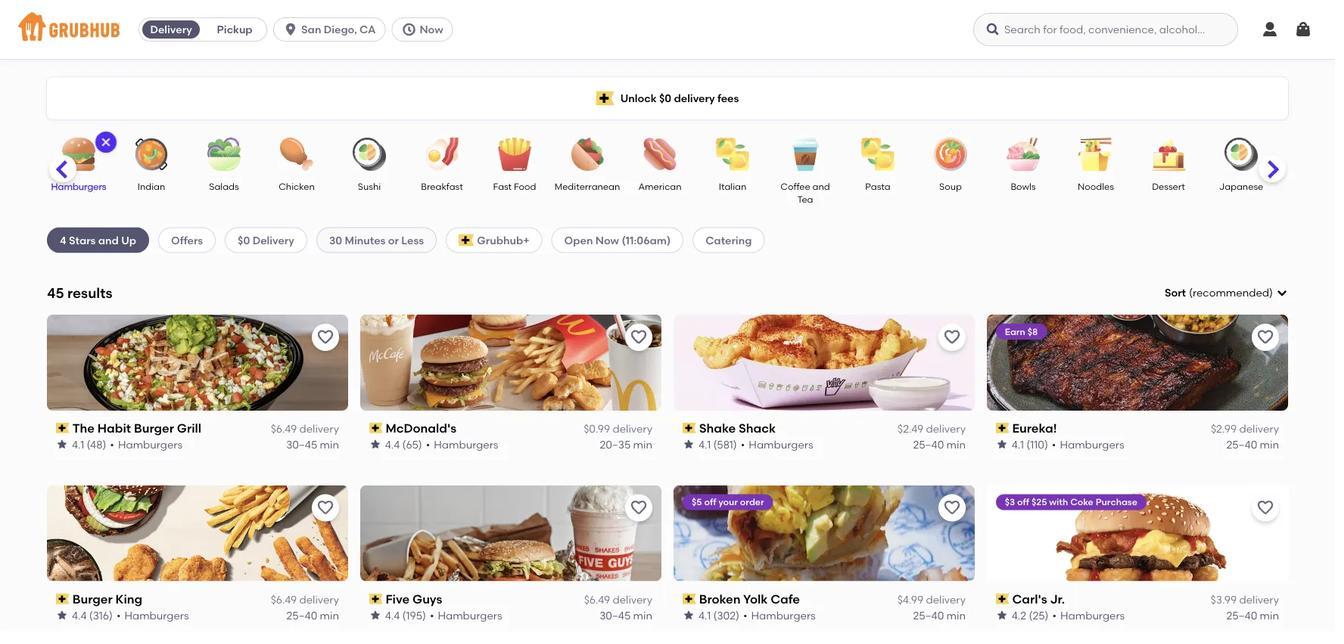 Task type: vqa. For each thing, say whether or not it's contained in the screenshot.
Categories
no



Task type: describe. For each thing, give the bounding box(es) containing it.
4.1 for shake shack
[[699, 438, 711, 451]]

breakfast
[[421, 181, 463, 192]]

your
[[719, 497, 738, 508]]

4.1 (302)
[[699, 609, 739, 622]]

hamburgers for shake shack
[[749, 438, 813, 451]]

pasta
[[865, 181, 891, 192]]

$6.49 for the habit burger grill
[[271, 423, 297, 436]]

save this restaurant image for habit
[[316, 328, 335, 347]]

shack
[[739, 421, 776, 436]]

$0.99 delivery
[[584, 423, 652, 436]]

broken yolk cafe
[[699, 592, 800, 607]]

• for eureka!
[[1052, 438, 1056, 451]]

25–40 min for shake shack
[[913, 438, 966, 451]]

fast
[[493, 181, 512, 192]]

offers
[[171, 234, 203, 247]]

earn $8
[[1005, 326, 1038, 337]]

star icon image for the habit burger grill
[[56, 439, 68, 451]]

the habit burger grill logo image
[[47, 315, 348, 411]]

(48)
[[87, 438, 106, 451]]

(65)
[[403, 438, 422, 451]]

30–45 for the habit burger grill
[[286, 438, 317, 451]]

$6.49 delivery for burger king
[[271, 594, 339, 607]]

unlock $0 delivery fees
[[620, 92, 739, 105]]

cafe
[[771, 592, 800, 607]]

san diego, ca button
[[273, 17, 392, 42]]

25–40 for eureka!
[[1227, 438, 1257, 451]]

hamburgers for the habit burger grill
[[118, 438, 182, 451]]

• for burger king
[[116, 609, 121, 622]]

0 horizontal spatial and
[[98, 234, 119, 247]]

• for five guys
[[430, 609, 434, 622]]

$5 off your order
[[692, 497, 764, 508]]

• hamburgers for the habit burger grill
[[110, 438, 182, 451]]

broken
[[699, 592, 741, 607]]

shake
[[699, 421, 736, 436]]

$2.99
[[1211, 423, 1237, 436]]

fast food
[[493, 181, 536, 192]]

less
[[401, 234, 424, 247]]

star icon image for five guys
[[369, 610, 381, 622]]

noodles
[[1078, 181, 1114, 192]]

25–40 for broken yolk cafe
[[913, 609, 944, 622]]

4.1 (48)
[[72, 438, 106, 451]]

30–45 min for the habit burger grill
[[286, 438, 339, 451]]

noodles image
[[1070, 138, 1123, 171]]

• for the habit burger grill
[[110, 438, 114, 451]]

1 save this restaurant image from the left
[[316, 499, 335, 517]]

$4.99 delivery
[[897, 594, 966, 607]]

min for burger king
[[320, 609, 339, 622]]

$25
[[1032, 497, 1047, 508]]

• hamburgers for carl's jr.
[[1053, 609, 1125, 622]]

• hamburgers for broken yolk cafe
[[743, 609, 816, 622]]

sort
[[1165, 287, 1186, 299]]

0 vertical spatial $0
[[659, 92, 671, 105]]

4 stars and up
[[60, 234, 136, 247]]

none field containing sort
[[1165, 285, 1288, 301]]

pickup button
[[203, 17, 267, 42]]

(110)
[[1027, 438, 1048, 451]]

4.4 for burger king
[[72, 609, 87, 622]]

five guys logo image
[[360, 486, 662, 582]]

order
[[740, 497, 764, 508]]

italian image
[[706, 138, 759, 171]]

45
[[47, 285, 64, 301]]

25–40 min for broken yolk cafe
[[913, 609, 966, 622]]

$3
[[1005, 497, 1015, 508]]

grill
[[177, 421, 201, 436]]

25–40 min for burger king
[[286, 609, 339, 622]]

now inside now button
[[420, 23, 443, 36]]

fast food image
[[488, 138, 541, 171]]

subscription pass image
[[369, 423, 383, 434]]

eureka! logo image
[[987, 315, 1288, 411]]

pasta image
[[852, 138, 905, 171]]

king
[[115, 592, 142, 607]]

hamburgers down hamburgers image
[[51, 181, 106, 192]]

4.2
[[1012, 609, 1027, 622]]

1 horizontal spatial now
[[596, 234, 619, 247]]

$0 delivery
[[238, 234, 294, 247]]

open now (11:06am)
[[564, 234, 671, 247]]

salads image
[[198, 138, 251, 171]]

star icon image for carl's jr.
[[996, 610, 1008, 622]]

carl's jr.
[[1013, 592, 1065, 607]]

san
[[301, 23, 321, 36]]

hamburgers for carl's jr.
[[1061, 609, 1125, 622]]

hamburgers for mcdonald's
[[434, 438, 499, 451]]

(316)
[[89, 609, 113, 622]]

30
[[329, 234, 342, 247]]

jr.
[[1050, 592, 1065, 607]]

chicken
[[279, 181, 315, 192]]

mediterranean image
[[561, 138, 614, 171]]

(195)
[[403, 609, 426, 622]]

min for the habit burger grill
[[320, 438, 339, 451]]

4.4 for mcdonald's
[[385, 438, 400, 451]]

(581)
[[713, 438, 737, 451]]

sort ( recommended )
[[1165, 287, 1273, 299]]

4.1 for eureka!
[[1012, 438, 1024, 451]]

$3.99 delivery
[[1211, 594, 1279, 607]]

coke
[[1071, 497, 1094, 508]]

sushi
[[358, 181, 381, 192]]

stars
[[69, 234, 96, 247]]

habit
[[98, 421, 131, 436]]

with
[[1049, 497, 1068, 508]]

4.4 (195)
[[385, 609, 426, 622]]

delivery for five guys
[[613, 594, 652, 607]]

breakfast image
[[416, 138, 469, 171]]

• hamburgers for mcdonald's
[[426, 438, 499, 451]]

broken yolk cafe logo image
[[674, 486, 975, 582]]

4.4 (316)
[[72, 609, 113, 622]]

off for carl's
[[1018, 497, 1030, 508]]

hamburgers image
[[52, 138, 105, 171]]

$6.49 for five guys
[[584, 594, 610, 607]]

hamburgers for burger king
[[124, 609, 189, 622]]

$6.49 for burger king
[[271, 594, 297, 607]]

4.2 (25)
[[1012, 609, 1049, 622]]

coffee and tea image
[[779, 138, 832, 171]]

burger king logo image
[[47, 486, 348, 582]]

$5
[[692, 497, 702, 508]]

)
[[1269, 287, 1273, 299]]

4.1 (110)
[[1012, 438, 1048, 451]]

american image
[[634, 138, 687, 171]]

4.1 for the habit burger grill
[[72, 438, 84, 451]]

star icon image for shake shack
[[683, 439, 695, 451]]

25–40 min for eureka!
[[1227, 438, 1279, 451]]

30–45 for five guys
[[600, 609, 631, 622]]

soup image
[[924, 138, 977, 171]]

min for five guys
[[633, 609, 652, 622]]

save this restaurant image for broken yolk cafe
[[943, 499, 961, 517]]

$2.49 delivery
[[898, 423, 966, 436]]

italian
[[719, 181, 747, 192]]

tea
[[797, 194, 813, 205]]

subscription pass image for eureka!
[[996, 423, 1009, 434]]

4.4 (65)
[[385, 438, 422, 451]]

carl's
[[1013, 592, 1047, 607]]

results
[[67, 285, 112, 301]]



Task type: locate. For each thing, give the bounding box(es) containing it.
subscription pass image left broken
[[683, 594, 696, 605]]

$8
[[1028, 326, 1038, 337]]

star icon image left 4.2 at bottom right
[[996, 610, 1008, 622]]

off right $3
[[1018, 497, 1030, 508]]

$0.99
[[584, 423, 610, 436]]

star icon image for eureka!
[[996, 439, 1008, 451]]

• for carl's jr.
[[1053, 609, 1057, 622]]

• right (25)
[[1053, 609, 1057, 622]]

30 minutes or less
[[329, 234, 424, 247]]

None field
[[1165, 285, 1288, 301]]

1 off from the left
[[704, 497, 716, 508]]

• hamburgers down mcdonald's
[[426, 438, 499, 451]]

star icon image left 4.1 (581)
[[683, 439, 695, 451]]

carl's jr. logo image
[[987, 486, 1288, 582]]

• hamburgers down guys
[[430, 609, 502, 622]]

2 save this restaurant image from the left
[[943, 499, 961, 517]]

1 horizontal spatial save this restaurant image
[[943, 499, 961, 517]]

30–45 min
[[286, 438, 339, 451], [600, 609, 652, 622]]

subscription pass image for broken yolk cafe
[[683, 594, 696, 605]]

$4.99
[[897, 594, 924, 607]]

star icon image left 4.1 (48) on the bottom
[[56, 439, 68, 451]]

off for broken
[[704, 497, 716, 508]]

save this restaurant button
[[312, 324, 339, 351], [625, 324, 652, 351], [939, 324, 966, 351], [1252, 324, 1279, 351], [312, 495, 339, 522], [625, 495, 652, 522], [939, 495, 966, 522], [1252, 495, 1279, 522]]

open
[[564, 234, 593, 247]]

25–40 for carl's jr.
[[1227, 609, 1257, 622]]

now button
[[392, 17, 459, 42]]

eureka!
[[1013, 421, 1057, 436]]

30–45
[[286, 438, 317, 451], [600, 609, 631, 622]]

4.4 down five in the left of the page
[[385, 609, 400, 622]]

• for shake shack
[[741, 438, 745, 451]]

and inside coffee and tea
[[813, 181, 830, 192]]

off right the $5
[[704, 497, 716, 508]]

4.1 left (302) at the bottom
[[699, 609, 711, 622]]

save this restaurant image
[[316, 499, 335, 517], [943, 499, 961, 517], [1256, 499, 1275, 517]]

subscription pass image left eureka!
[[996, 423, 1009, 434]]

and up tea
[[813, 181, 830, 192]]

1 horizontal spatial burger
[[134, 421, 174, 436]]

(302)
[[713, 609, 739, 622]]

1 horizontal spatial 30–45 min
[[600, 609, 652, 622]]

min for broken yolk cafe
[[947, 609, 966, 622]]

unlock
[[620, 92, 657, 105]]

hamburgers down guys
[[438, 609, 502, 622]]

delivery left pickup
[[150, 23, 192, 36]]

20–35
[[600, 438, 631, 451]]

hamburgers for broken yolk cafe
[[751, 609, 816, 622]]

star icon image
[[56, 439, 68, 451], [369, 439, 381, 451], [683, 439, 695, 451], [996, 439, 1008, 451], [56, 610, 68, 622], [369, 610, 381, 622], [683, 610, 695, 622], [996, 610, 1008, 622]]

20–35 min
[[600, 438, 652, 451]]

delivery for burger king
[[299, 594, 339, 607]]

• hamburgers for eureka!
[[1052, 438, 1125, 451]]

$3.99
[[1211, 594, 1237, 607]]

1 vertical spatial $0
[[238, 234, 250, 247]]

the
[[72, 421, 95, 436]]

25–40 min
[[913, 438, 966, 451], [1227, 438, 1279, 451], [286, 609, 339, 622], [913, 609, 966, 622], [1227, 609, 1279, 622]]

• hamburgers right (110)
[[1052, 438, 1125, 451]]

• hamburgers down king
[[116, 609, 189, 622]]

$6.49
[[271, 423, 297, 436], [271, 594, 297, 607], [584, 594, 610, 607]]

indian
[[138, 181, 165, 192]]

30–45 min for five guys
[[600, 609, 652, 622]]

0 vertical spatial grubhub plus flag logo image
[[596, 91, 614, 106]]

• for mcdonald's
[[426, 438, 430, 451]]

star icon image left the 4.4 (316)
[[56, 610, 68, 622]]

4.1 for broken yolk cafe
[[699, 609, 711, 622]]

main navigation navigation
[[0, 0, 1335, 59]]

0 vertical spatial burger
[[134, 421, 174, 436]]

coffee and tea
[[781, 181, 830, 205]]

catering
[[706, 234, 752, 247]]

0 horizontal spatial now
[[420, 23, 443, 36]]

$6.49 delivery for five guys
[[584, 594, 652, 607]]

4.1 (581)
[[699, 438, 737, 451]]

$6.49 delivery
[[271, 423, 339, 436], [271, 594, 339, 607], [584, 594, 652, 607]]

1 vertical spatial burger
[[72, 592, 113, 607]]

0 horizontal spatial $0
[[238, 234, 250, 247]]

subscription pass image for carl's jr.
[[996, 594, 1009, 605]]

minutes
[[345, 234, 386, 247]]

• hamburgers down cafe
[[743, 609, 816, 622]]

grubhub plus flag logo image
[[596, 91, 614, 106], [459, 234, 474, 246]]

• hamburgers down the habit burger grill
[[110, 438, 182, 451]]

delivery
[[674, 92, 715, 105], [299, 423, 339, 436], [613, 423, 652, 436], [926, 423, 966, 436], [1239, 423, 1279, 436], [299, 594, 339, 607], [613, 594, 652, 607], [926, 594, 966, 607], [1239, 594, 1279, 607]]

(
[[1189, 287, 1193, 299]]

hamburgers
[[51, 181, 106, 192], [118, 438, 182, 451], [434, 438, 499, 451], [749, 438, 813, 451], [1060, 438, 1125, 451], [124, 609, 189, 622], [438, 609, 502, 622], [751, 609, 816, 622], [1061, 609, 1125, 622]]

• down shake shack
[[741, 438, 745, 451]]

1 horizontal spatial off
[[1018, 497, 1030, 508]]

pickup
[[217, 23, 253, 36]]

$0 right "offers"
[[238, 234, 250, 247]]

dessert image
[[1142, 138, 1195, 171]]

bowls
[[1011, 181, 1036, 192]]

0 horizontal spatial off
[[704, 497, 716, 508]]

4.1
[[72, 438, 84, 451], [699, 438, 711, 451], [1012, 438, 1024, 451], [699, 609, 711, 622]]

svg image inside field
[[1276, 287, 1288, 299]]

mcdonald's logo image
[[360, 315, 662, 411]]

4.4 left (316)
[[72, 609, 87, 622]]

now right "open"
[[596, 234, 619, 247]]

ca
[[360, 23, 376, 36]]

delivery for the habit burger grill
[[299, 423, 339, 436]]

0 vertical spatial delivery
[[150, 23, 192, 36]]

diego,
[[324, 23, 357, 36]]

$2.49
[[898, 423, 924, 436]]

delivery button
[[139, 17, 203, 42]]

4.4 for five guys
[[385, 609, 400, 622]]

yolk
[[743, 592, 768, 607]]

min for carl's jr.
[[1260, 609, 1279, 622]]

subscription pass image left carl's at bottom
[[996, 594, 1009, 605]]

recommended
[[1193, 287, 1269, 299]]

1 horizontal spatial $0
[[659, 92, 671, 105]]

1 horizontal spatial grubhub plus flag logo image
[[596, 91, 614, 106]]

$3 off $25 with coke purchase
[[1005, 497, 1138, 508]]

and left up
[[98, 234, 119, 247]]

purchase
[[1096, 497, 1138, 508]]

subscription pass image left the
[[56, 423, 69, 434]]

star icon image left 4.4 (195)
[[369, 610, 381, 622]]

• hamburgers down jr.
[[1053, 609, 1125, 622]]

45 results
[[47, 285, 112, 301]]

salads
[[209, 181, 239, 192]]

star icon image left the 4.1 (110)
[[996, 439, 1008, 451]]

• for broken yolk cafe
[[743, 609, 747, 622]]

subscription pass image left burger king
[[56, 594, 69, 605]]

coffee
[[781, 181, 810, 192]]

delivery down the 'chicken'
[[253, 234, 294, 247]]

1 horizontal spatial svg image
[[1261, 20, 1279, 39]]

1 vertical spatial 30–45 min
[[600, 609, 652, 622]]

hamburgers down the habit burger grill
[[118, 438, 182, 451]]

0 vertical spatial 30–45
[[286, 438, 317, 451]]

burger
[[134, 421, 174, 436], [72, 592, 113, 607]]

min
[[320, 438, 339, 451], [633, 438, 652, 451], [947, 438, 966, 451], [1260, 438, 1279, 451], [320, 609, 339, 622], [633, 609, 652, 622], [947, 609, 966, 622], [1260, 609, 1279, 622]]

subscription pass image for shake shack
[[683, 423, 696, 434]]

1 vertical spatial 30–45
[[600, 609, 631, 622]]

0 horizontal spatial 30–45
[[286, 438, 317, 451]]

delivery inside delivery button
[[150, 23, 192, 36]]

• right "(48)"
[[110, 438, 114, 451]]

grubhub plus flag logo image for unlock $0 delivery fees
[[596, 91, 614, 106]]

• hamburgers for burger king
[[116, 609, 189, 622]]

• down broken yolk cafe in the bottom of the page
[[743, 609, 747, 622]]

earn
[[1005, 326, 1026, 337]]

svg image inside 'san diego, ca' button
[[283, 22, 298, 37]]

japanese
[[1219, 181, 1263, 192]]

min for mcdonald's
[[633, 438, 652, 451]]

grubhub+
[[477, 234, 530, 247]]

• right (110)
[[1052, 438, 1056, 451]]

• hamburgers for five guys
[[430, 609, 502, 622]]

delivery for eureka!
[[1239, 423, 1279, 436]]

grubhub plus flag logo image left unlock
[[596, 91, 614, 106]]

japanese image
[[1215, 138, 1268, 171]]

1 vertical spatial and
[[98, 234, 119, 247]]

1 vertical spatial delivery
[[253, 234, 294, 247]]

chicken image
[[270, 138, 323, 171]]

0 horizontal spatial grubhub plus flag logo image
[[459, 234, 474, 246]]

delivery for carl's jr.
[[1239, 594, 1279, 607]]

4.1 left (581)
[[699, 438, 711, 451]]

mediterranean
[[555, 181, 620, 192]]

25–40
[[913, 438, 944, 451], [1227, 438, 1257, 451], [286, 609, 317, 622], [913, 609, 944, 622], [1227, 609, 1257, 622]]

delivery for shake shack
[[926, 423, 966, 436]]

3 save this restaurant image from the left
[[1256, 499, 1275, 517]]

subscription pass image for burger king
[[56, 594, 69, 605]]

1 vertical spatial now
[[596, 234, 619, 247]]

2 horizontal spatial save this restaurant image
[[1256, 499, 1275, 517]]

2 off from the left
[[1018, 497, 1030, 508]]

4.1 left (110)
[[1012, 438, 1024, 451]]

subscription pass image for the habit burger grill
[[56, 423, 69, 434]]

star icon image left 4.1 (302)
[[683, 610, 695, 622]]

hamburgers down jr.
[[1061, 609, 1125, 622]]

0 horizontal spatial 30–45 min
[[286, 438, 339, 451]]

burger left grill
[[134, 421, 174, 436]]

san diego, ca
[[301, 23, 376, 36]]

0 vertical spatial now
[[420, 23, 443, 36]]

burger up the 4.4 (316)
[[72, 592, 113, 607]]

the habit burger grill
[[72, 421, 201, 436]]

hamburgers right (110)
[[1060, 438, 1125, 451]]

4.4 left (65)
[[385, 438, 400, 451]]

hamburgers down cafe
[[751, 609, 816, 622]]

svg image
[[1261, 20, 1279, 39], [401, 22, 417, 37]]

subscription pass image left five in the left of the page
[[369, 594, 383, 605]]

save this restaurant image for shack
[[943, 328, 961, 347]]

save this restaurant image for guys
[[630, 499, 648, 517]]

4.1 down the
[[72, 438, 84, 451]]

25–40 for shake shack
[[913, 438, 944, 451]]

0 vertical spatial 30–45 min
[[286, 438, 339, 451]]

subscription pass image
[[56, 423, 69, 434], [683, 423, 696, 434], [996, 423, 1009, 434], [56, 594, 69, 605], [369, 594, 383, 605], [683, 594, 696, 605], [996, 594, 1009, 605]]

star icon image for broken yolk cafe
[[683, 610, 695, 622]]

mcdonald's
[[386, 421, 457, 436]]

fees
[[717, 92, 739, 105]]

delivery
[[150, 23, 192, 36], [253, 234, 294, 247]]

0 horizontal spatial svg image
[[401, 22, 417, 37]]

1 horizontal spatial delivery
[[253, 234, 294, 247]]

star icon image down subscription pass image
[[369, 439, 381, 451]]

• hamburgers down shack on the bottom right of page
[[741, 438, 813, 451]]

0 horizontal spatial delivery
[[150, 23, 192, 36]]

hamburgers down shack on the bottom right of page
[[749, 438, 813, 451]]

or
[[388, 234, 399, 247]]

$0 right unlock
[[659, 92, 671, 105]]

dessert
[[1152, 181, 1185, 192]]

• right (316)
[[116, 609, 121, 622]]

star icon image for mcdonald's
[[369, 439, 381, 451]]

1 vertical spatial grubhub plus flag logo image
[[459, 234, 474, 246]]

$6.49 delivery for the habit burger grill
[[271, 423, 339, 436]]

1 horizontal spatial and
[[813, 181, 830, 192]]

subscription pass image for five guys
[[369, 594, 383, 605]]

star icon image for burger king
[[56, 610, 68, 622]]

hamburgers down king
[[124, 609, 189, 622]]

min for eureka!
[[1260, 438, 1279, 451]]

min for shake shack
[[947, 438, 966, 451]]

0 horizontal spatial burger
[[72, 592, 113, 607]]

• right (65)
[[426, 438, 430, 451]]

shake shack logo image
[[674, 315, 975, 411]]

up
[[121, 234, 136, 247]]

25–40 min for carl's jr.
[[1227, 609, 1279, 622]]

now
[[420, 23, 443, 36], [596, 234, 619, 247]]

$0
[[659, 92, 671, 105], [238, 234, 250, 247]]

svg image inside now button
[[401, 22, 417, 37]]

Search for food, convenience, alcohol... search field
[[973, 13, 1238, 46]]

25–40 for burger king
[[286, 609, 317, 622]]

hamburgers down mcdonald's
[[434, 438, 499, 451]]

off
[[704, 497, 716, 508], [1018, 497, 1030, 508]]

burger king
[[72, 592, 142, 607]]

4.4
[[385, 438, 400, 451], [72, 609, 87, 622], [385, 609, 400, 622]]

save this restaurant image
[[316, 328, 335, 347], [630, 328, 648, 347], [943, 328, 961, 347], [1256, 328, 1275, 347], [630, 499, 648, 517]]

delivery for broken yolk cafe
[[926, 594, 966, 607]]

1 horizontal spatial 30–45
[[600, 609, 631, 622]]

sushi image
[[343, 138, 396, 171]]

grubhub plus flag logo image for grubhub+
[[459, 234, 474, 246]]

shake shack
[[699, 421, 776, 436]]

(11:06am)
[[622, 234, 671, 247]]

0 horizontal spatial save this restaurant image
[[316, 499, 335, 517]]

delivery for mcdonald's
[[613, 423, 652, 436]]

save this restaurant image for carl's jr.
[[1256, 499, 1275, 517]]

indian image
[[125, 138, 178, 171]]

hamburgers for eureka!
[[1060, 438, 1125, 451]]

• hamburgers for shake shack
[[741, 438, 813, 451]]

now right ca
[[420, 23, 443, 36]]

$2.99 delivery
[[1211, 423, 1279, 436]]

bowls image
[[997, 138, 1050, 171]]

grubhub plus flag logo image left grubhub+
[[459, 234, 474, 246]]

subscription pass image left shake
[[683, 423, 696, 434]]

•
[[110, 438, 114, 451], [426, 438, 430, 451], [741, 438, 745, 451], [1052, 438, 1056, 451], [116, 609, 121, 622], [430, 609, 434, 622], [743, 609, 747, 622], [1053, 609, 1057, 622]]

0 vertical spatial and
[[813, 181, 830, 192]]

svg image
[[1294, 20, 1312, 39], [283, 22, 298, 37], [986, 22, 1001, 37], [100, 136, 112, 148], [1276, 287, 1288, 299]]

hamburgers for five guys
[[438, 609, 502, 622]]

(25)
[[1029, 609, 1049, 622]]

soup
[[939, 181, 962, 192]]

• down guys
[[430, 609, 434, 622]]



